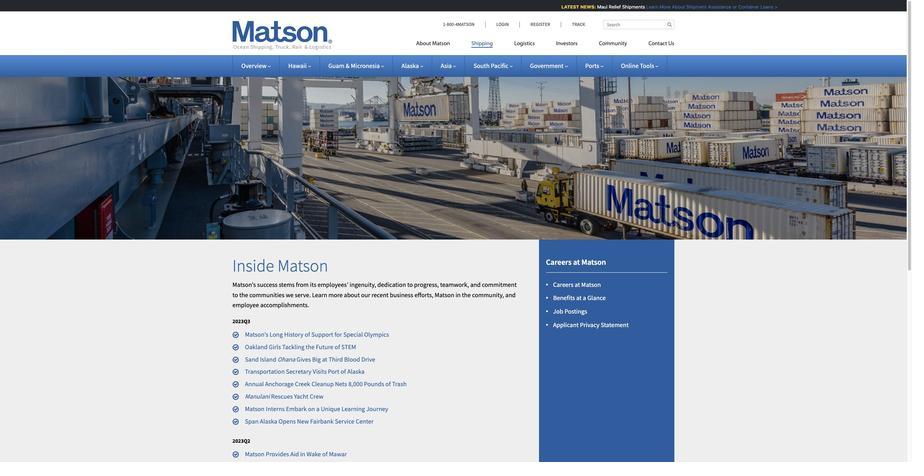 Task type: locate. For each thing, give the bounding box(es) containing it.
cranes load and offload matson containers from the containership at the terminal. image
[[0, 66, 907, 240]]

about up alaska link
[[416, 41, 431, 47]]

latest
[[560, 4, 577, 10]]

south
[[474, 62, 490, 70]]

container
[[737, 4, 758, 10]]

of left trash
[[385, 380, 391, 388]]

careers up careers at matson link
[[546, 257, 572, 267]]

accomplishments.
[[260, 301, 309, 309]]

contact us link
[[638, 37, 674, 52]]

alaska down interns
[[260, 417, 277, 426]]

0 vertical spatial careers at matson
[[546, 257, 606, 267]]

matson interns embark on a unique learning journey link
[[245, 405, 388, 413]]

communities
[[249, 291, 285, 299]]

matson inside about matson link
[[432, 41, 450, 47]]

1 vertical spatial matson's
[[245, 331, 268, 339]]

hawaii
[[288, 62, 307, 70]]

job
[[553, 308, 563, 316]]

2 vertical spatial alaska
[[260, 417, 277, 426]]

opens
[[279, 417, 296, 426]]

south pacific link
[[474, 62, 513, 70]]

a left the glance
[[583, 294, 586, 302]]

1 vertical spatial careers
[[553, 281, 573, 289]]

employees'
[[318, 281, 348, 289]]

matson's success stems from its employees' ingenuity, dedication to progress, teamwork, and commitment to the communities we serve. learn more about our recent business efforts, matson in the community, and employee accomplishments.
[[232, 281, 517, 309]]

1 vertical spatial to
[[232, 291, 238, 299]]

0 horizontal spatial learn
[[312, 291, 327, 299]]

blood
[[344, 355, 360, 364]]

0 horizontal spatial and
[[470, 281, 481, 289]]

government link
[[530, 62, 568, 70]]

0 vertical spatial alaska
[[402, 62, 419, 70]]

government
[[530, 62, 564, 70]]

ingenuity,
[[350, 281, 376, 289]]

anchorage
[[265, 380, 294, 388]]

about
[[670, 4, 683, 10], [416, 41, 431, 47]]

in right aid at the bottom of the page
[[300, 451, 305, 459]]

1 horizontal spatial and
[[505, 291, 516, 299]]

creek
[[295, 380, 310, 388]]

at
[[573, 257, 580, 267], [575, 281, 580, 289], [576, 294, 582, 302], [322, 355, 327, 364]]

third
[[329, 355, 343, 364]]

1 horizontal spatial in
[[456, 291, 461, 299]]

manulani rescues yacht crew
[[245, 393, 323, 401]]

annual
[[245, 380, 264, 388]]

0 horizontal spatial in
[[300, 451, 305, 459]]

0 vertical spatial in
[[456, 291, 461, 299]]

special
[[343, 331, 363, 339]]

1 horizontal spatial about
[[670, 4, 683, 10]]

embark
[[286, 405, 307, 413]]

its
[[310, 281, 316, 289]]

to up business
[[407, 281, 413, 289]]

alaska down about matson
[[402, 62, 419, 70]]

1 vertical spatial alaska
[[347, 368, 365, 376]]

matson's up the "oakland"
[[245, 331, 268, 339]]

None search field
[[603, 20, 674, 29]]

matson up from
[[278, 255, 328, 277]]

matson down 1- on the left of the page
[[432, 41, 450, 47]]

alaska
[[402, 62, 419, 70], [347, 368, 365, 376], [260, 417, 277, 426]]

guam & micronesia link
[[328, 62, 384, 70]]

community link
[[588, 37, 638, 52]]

0 horizontal spatial about
[[416, 41, 431, 47]]

register
[[531, 21, 550, 27]]

0 vertical spatial matson's
[[232, 281, 256, 289]]

1-
[[443, 21, 447, 27]]

1 horizontal spatial a
[[583, 294, 586, 302]]

hawaii link
[[288, 62, 311, 70]]

a inside careers at matson "section"
[[583, 294, 586, 302]]

online tools link
[[621, 62, 659, 70]]

and down commitment
[[505, 291, 516, 299]]

matson down 2023q2
[[245, 451, 265, 459]]

matson's up employee at the bottom of page
[[232, 281, 256, 289]]

at right big
[[322, 355, 327, 364]]

and up the community,
[[470, 281, 481, 289]]

the
[[239, 291, 248, 299], [462, 291, 471, 299], [306, 343, 315, 351]]

span alaska opens new fairbank service center link
[[245, 417, 374, 426]]

of right port at left bottom
[[341, 368, 346, 376]]

shipping
[[471, 41, 493, 47]]

we
[[286, 291, 294, 299]]

at up careers at matson link
[[573, 257, 580, 267]]

alaska up 8,000
[[347, 368, 365, 376]]

shipping link
[[461, 37, 504, 52]]

top menu navigation
[[416, 37, 674, 52]]

register link
[[520, 21, 561, 27]]

on
[[308, 405, 315, 413]]

1 vertical spatial a
[[316, 405, 320, 413]]

1 vertical spatial learn
[[312, 291, 327, 299]]

careers at matson up careers at matson link
[[546, 257, 606, 267]]

1 vertical spatial about
[[416, 41, 431, 47]]

1 horizontal spatial learn
[[645, 4, 657, 10]]

matson's long history of support for special olympics link
[[245, 331, 389, 339]]

to up employee at the bottom of page
[[232, 291, 238, 299]]

learn
[[645, 4, 657, 10], [312, 291, 327, 299]]

1 vertical spatial in
[[300, 451, 305, 459]]

rescues
[[271, 393, 293, 401]]

fairbank
[[310, 417, 334, 426]]

1 horizontal spatial to
[[407, 281, 413, 289]]

the down teamwork,
[[462, 291, 471, 299]]

success
[[257, 281, 277, 289]]

island
[[260, 355, 276, 364]]

0 vertical spatial to
[[407, 281, 413, 289]]

news:
[[579, 4, 594, 10]]

0 vertical spatial about
[[670, 4, 683, 10]]

about right more
[[670, 4, 683, 10]]

sand
[[245, 355, 259, 364]]

800-
[[447, 21, 455, 27]]

shipments
[[620, 4, 643, 10]]

learn down its
[[312, 291, 327, 299]]

2023q3
[[232, 318, 250, 325]]

login link
[[485, 21, 520, 27]]

transportation secretary visits port of alaska link
[[245, 368, 365, 376]]

a right "on"
[[316, 405, 320, 413]]

matson's inside matson's success stems from its employees' ingenuity, dedication to progress, teamwork, and commitment to the communities we serve. learn more about our recent business efforts, matson in the community, and employee accomplishments.
[[232, 281, 256, 289]]

about matson link
[[416, 37, 461, 52]]

yacht
[[294, 393, 309, 401]]

matson's for matson's success stems from its employees' ingenuity, dedication to progress, teamwork, and commitment to the communities we serve. learn more about our recent business efforts, matson in the community, and employee accomplishments.
[[232, 281, 256, 289]]

us
[[668, 41, 674, 47]]

transportation secretary visits port of alaska
[[245, 368, 365, 376]]

or
[[731, 4, 735, 10]]

0 vertical spatial careers
[[546, 257, 572, 267]]

in
[[456, 291, 461, 299], [300, 451, 305, 459]]

0 vertical spatial learn
[[645, 4, 657, 10]]

in down teamwork,
[[456, 291, 461, 299]]

stems
[[279, 281, 295, 289]]

service
[[335, 417, 354, 426]]

careers up benefits on the right of the page
[[553, 281, 573, 289]]

careers at matson
[[546, 257, 606, 267], [553, 281, 601, 289]]

0 vertical spatial a
[[583, 294, 586, 302]]

progress,
[[414, 281, 439, 289]]

matson down teamwork,
[[435, 291, 454, 299]]

Search search field
[[603, 20, 674, 29]]

a
[[583, 294, 586, 302], [316, 405, 320, 413]]

sand island ohana gives big at third blood drive
[[245, 355, 375, 364]]

blue matson logo with ocean, shipping, truck, rail and logistics written beneath it. image
[[232, 21, 332, 50]]

careers at matson up benefits at a glance
[[553, 281, 601, 289]]

matson provides aid in wake of mawar link
[[245, 451, 347, 459]]

about inside the top menu navigation
[[416, 41, 431, 47]]

learn left more
[[645, 4, 657, 10]]

2 horizontal spatial alaska
[[402, 62, 419, 70]]

the up sand island ohana gives big at third blood drive
[[306, 343, 315, 351]]

employee
[[232, 301, 259, 309]]

matson
[[432, 41, 450, 47], [278, 255, 328, 277], [582, 257, 606, 267], [581, 281, 601, 289], [435, 291, 454, 299], [245, 405, 265, 413], [245, 451, 265, 459]]

of right history
[[305, 331, 310, 339]]

the up employee at the bottom of page
[[239, 291, 248, 299]]

careers at matson section
[[530, 240, 683, 462]]

from
[[296, 281, 309, 289]]

latest news: maui relief shipments learn more about shipment assistance or container loans >
[[560, 4, 776, 10]]



Task type: vqa. For each thing, say whether or not it's contained in the screenshot.
through
no



Task type: describe. For each thing, give the bounding box(es) containing it.
ohana
[[278, 355, 295, 364]]

port
[[328, 368, 339, 376]]

journey
[[366, 405, 388, 413]]

job postings
[[553, 308, 587, 316]]

south pacific
[[474, 62, 508, 70]]

0 horizontal spatial alaska
[[260, 417, 277, 426]]

0 horizontal spatial a
[[316, 405, 320, 413]]

provides
[[266, 451, 289, 459]]

inside
[[232, 255, 274, 277]]

matson up the glance
[[581, 281, 601, 289]]

center
[[356, 417, 374, 426]]

pacific
[[491, 62, 508, 70]]

matson's long history of support for special olympics
[[245, 331, 389, 339]]

matson up careers at matson link
[[582, 257, 606, 267]]

applicant privacy statement link
[[553, 321, 629, 329]]

assistance
[[706, 4, 730, 10]]

learn inside matson's success stems from its employees' ingenuity, dedication to progress, teamwork, and commitment to the communities we serve. learn more about our recent business efforts, matson in the community, and employee accomplishments.
[[312, 291, 327, 299]]

oakland
[[245, 343, 268, 351]]

at up benefits at a glance
[[575, 281, 580, 289]]

mawar
[[329, 451, 347, 459]]

future
[[316, 343, 333, 351]]

at down careers at matson link
[[576, 294, 582, 302]]

of right wake
[[322, 451, 328, 459]]

1 horizontal spatial the
[[306, 343, 315, 351]]

oakland girls tackling the future of stem
[[245, 343, 356, 351]]

investors link
[[545, 37, 588, 52]]

transportation
[[245, 368, 285, 376]]

1 vertical spatial and
[[505, 291, 516, 299]]

about matson
[[416, 41, 450, 47]]

oakland girls tackling the future of stem link
[[245, 343, 356, 351]]

serve.
[[295, 291, 311, 299]]

tools
[[640, 62, 654, 70]]

0 horizontal spatial the
[[239, 291, 248, 299]]

careers at matson link
[[553, 281, 601, 289]]

about
[[344, 291, 360, 299]]

online tools
[[621, 62, 654, 70]]

matson interns embark on a unique learning journey
[[245, 405, 388, 413]]

of left stem
[[335, 343, 340, 351]]

postings
[[565, 308, 587, 316]]

visits
[[313, 368, 327, 376]]

history
[[284, 331, 303, 339]]

track link
[[561, 21, 585, 27]]

ports
[[585, 62, 599, 70]]

1 horizontal spatial alaska
[[347, 368, 365, 376]]

more
[[658, 4, 669, 10]]

logistics link
[[504, 37, 545, 52]]

micronesia
[[351, 62, 380, 70]]

tackling
[[282, 343, 304, 351]]

matson provides aid in wake of mawar
[[245, 451, 347, 459]]

1 vertical spatial careers at matson
[[553, 281, 601, 289]]

stem
[[341, 343, 356, 351]]

support
[[311, 331, 333, 339]]

matson inside matson's success stems from its employees' ingenuity, dedication to progress, teamwork, and commitment to the communities we serve. learn more about our recent business efforts, matson in the community, and employee accomplishments.
[[435, 291, 454, 299]]

big
[[312, 355, 321, 364]]

contact us
[[649, 41, 674, 47]]

relief
[[607, 4, 619, 10]]

trash
[[392, 380, 407, 388]]

manulani
[[245, 393, 270, 401]]

more
[[329, 291, 343, 299]]

recent
[[372, 291, 389, 299]]

investors
[[556, 41, 578, 47]]

4matson
[[455, 21, 475, 27]]

girls
[[269, 343, 281, 351]]

0 vertical spatial and
[[470, 281, 481, 289]]

1-800-4matson
[[443, 21, 475, 27]]

applicant privacy statement
[[553, 321, 629, 329]]

secretary
[[286, 368, 312, 376]]

gives
[[297, 355, 311, 364]]

loans
[[759, 4, 772, 10]]

2023q2
[[232, 438, 250, 445]]

benefits
[[553, 294, 575, 302]]

2 horizontal spatial the
[[462, 291, 471, 299]]

matson's for matson's long history of support for special olympics
[[245, 331, 268, 339]]

matson down manulani on the bottom left of the page
[[245, 405, 265, 413]]

job postings link
[[553, 308, 587, 316]]

nets
[[335, 380, 347, 388]]

guam
[[328, 62, 344, 70]]

community
[[599, 41, 627, 47]]

asia
[[441, 62, 452, 70]]

business
[[390, 291, 413, 299]]

span
[[245, 417, 259, 426]]

new
[[297, 417, 309, 426]]

glance
[[587, 294, 606, 302]]

learn more about shipment assistance or container loans > link
[[645, 4, 776, 10]]

0 horizontal spatial to
[[232, 291, 238, 299]]

guam & micronesia
[[328, 62, 380, 70]]

in inside matson's success stems from its employees' ingenuity, dedication to progress, teamwork, and commitment to the communities we serve. learn more about our recent business efforts, matson in the community, and employee accomplishments.
[[456, 291, 461, 299]]

overview link
[[241, 62, 271, 70]]

login
[[496, 21, 509, 27]]

search image
[[667, 22, 672, 27]]

maui
[[595, 4, 606, 10]]

learning
[[342, 405, 365, 413]]

contact
[[649, 41, 667, 47]]

inside matson
[[232, 255, 328, 277]]

annual anchorage creek cleanup nets 8,000 pounds of trash
[[245, 380, 407, 388]]

statement
[[601, 321, 629, 329]]



